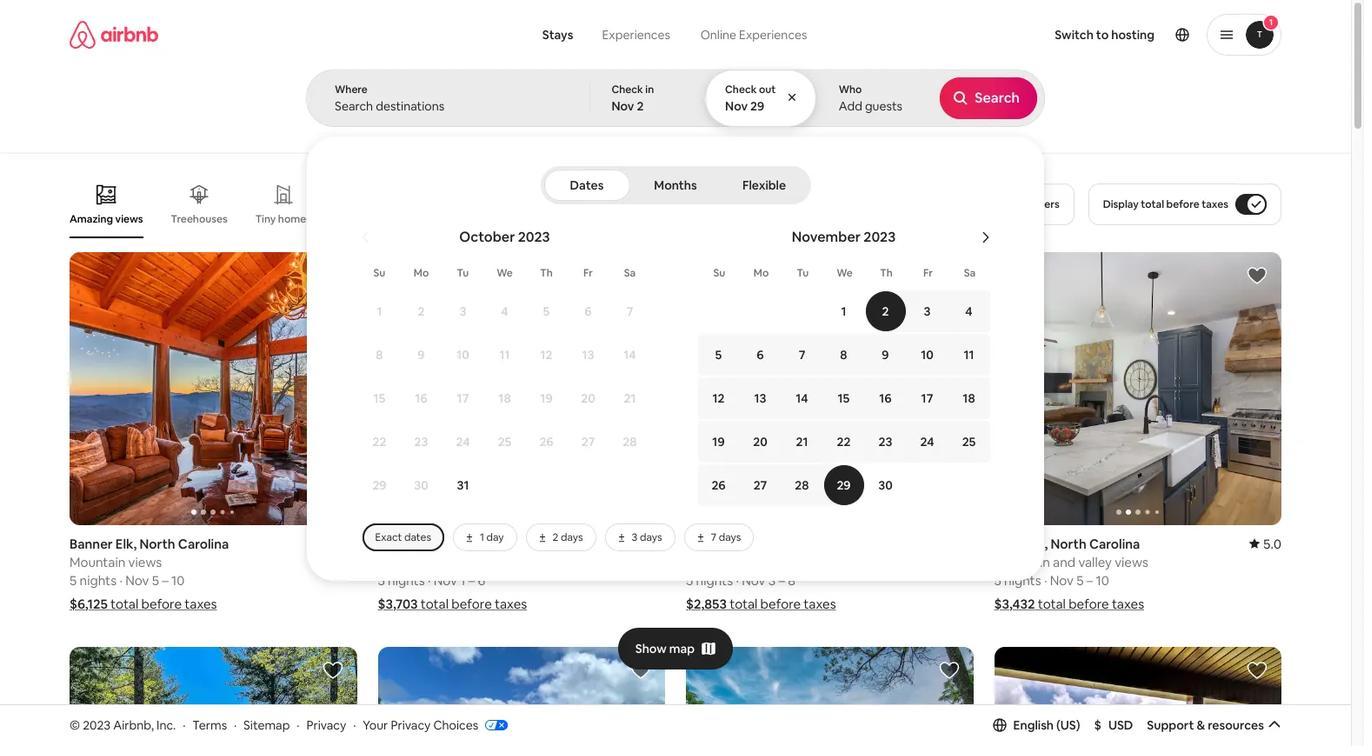 Task type: describe. For each thing, give the bounding box(es) containing it.
1 9 from the left
[[418, 347, 425, 363]]

sitemap link
[[244, 717, 290, 733]]

0 horizontal spatial 19 button
[[526, 378, 568, 419]]

&
[[1197, 717, 1206, 733]]

terms
[[193, 717, 227, 733]]

days for 2 days
[[561, 531, 583, 545]]

nov inside the denver, north carolina lake views 5 nights · nov 1 – 6 $3,703 total before taxes
[[434, 572, 458, 589]]

1 horizontal spatial 12 button
[[698, 378, 740, 419]]

november
[[792, 228, 861, 246]]

1 vertical spatial 19
[[713, 434, 725, 450]]

support & resources button
[[1148, 717, 1282, 733]]

experiences button
[[588, 17, 685, 52]]

none search field containing october 2023
[[306, 0, 1365, 581]]

2 8 button from the left
[[823, 334, 865, 376]]

1 horizontal spatial 7 button
[[782, 334, 823, 376]]

1 su from the left
[[374, 266, 386, 280]]

1 vertical spatial 5 button
[[698, 334, 740, 376]]

2 9 from the left
[[882, 347, 890, 363]]

add to wishlist: bakersville, north carolina image
[[322, 660, 343, 681]]

who
[[839, 83, 862, 97]]

1 11 button from the left
[[484, 334, 526, 376]]

3 inside boone, north carolina mountain views 5 nights · nov 3 – 8 $2,853 total before taxes
[[769, 572, 776, 589]]

2 23 from the left
[[879, 434, 893, 450]]

1 4 from the left
[[501, 304, 509, 319]]

– inside the denver, north carolina lake views 5 nights · nov 1 – 6 $3,703 total before taxes
[[469, 572, 475, 589]]

nights inside the denver, north carolina lake views 5 nights · nov 1 – 6 $3,703 total before taxes
[[388, 572, 425, 589]]

1 vertical spatial 12
[[713, 391, 725, 406]]

· inside old fort, north carolina mountain and valley views 5 nights · nov 5 – 10 $3,432 total before taxes
[[1045, 572, 1048, 589]]

2023 for october
[[518, 228, 550, 246]]

exact dates
[[375, 531, 431, 545]]

nov inside check in nov 2
[[612, 98, 635, 114]]

where
[[335, 83, 368, 97]]

taxes inside old fort, north carolina mountain and valley views 5 nights · nov 5 – 10 $3,432 total before taxes
[[1112, 596, 1145, 612]]

views inside boone, north carolina mountain views 5 nights · nov 3 – 8 $2,853 total before taxes
[[745, 554, 779, 571]]

Where field
[[335, 98, 562, 114]]

in
[[646, 83, 654, 97]]

1 mo from the left
[[414, 266, 429, 280]]

hosting
[[1112, 27, 1155, 43]]

tiny
[[256, 212, 276, 226]]

0 horizontal spatial 13 button
[[568, 334, 609, 376]]

1 30 button from the left
[[401, 465, 442, 506]]

taxes inside the denver, north carolina lake views 5 nights · nov 1 – 6 $3,703 total before taxes
[[495, 596, 527, 612]]

2 29 button from the left
[[823, 465, 865, 506]]

1 horizontal spatial 21 button
[[782, 421, 823, 463]]

1 17 button from the left
[[442, 378, 484, 419]]

choices
[[434, 717, 479, 733]]

amazing
[[70, 212, 113, 226]]

months button
[[634, 170, 718, 201]]

months
[[654, 177, 697, 193]]

$3,703
[[378, 596, 418, 612]]

denver,
[[378, 536, 425, 552]]

north inside the denver, north carolina lake views 5 nights · nov 1 – 6 $3,703 total before taxes
[[427, 536, 463, 552]]

english (us) button
[[993, 717, 1081, 733]]

1 day
[[480, 531, 504, 545]]

10 inside banner elk, north carolina mountain views 5 nights · nov 5 – 10 $6,125 total before taxes
[[171, 572, 185, 589]]

1 16 from the left
[[415, 391, 428, 406]]

1 24 button from the left
[[442, 421, 484, 463]]

2 mo from the left
[[754, 266, 769, 280]]

north inside banner elk, north carolina mountain views 5 nights · nov 5 – 10 $6,125 total before taxes
[[140, 536, 175, 552]]

1 horizontal spatial 6
[[585, 304, 592, 319]]

denver, north carolina lake views 5 nights · nov 1 – 6 $3,703 total before taxes
[[378, 536, 527, 612]]

mountain for banner
[[70, 554, 126, 571]]

2 30 button from the left
[[865, 465, 907, 506]]

october
[[460, 228, 515, 246]]

25 for first 25 button from the right
[[963, 434, 976, 450]]

0 horizontal spatial 20
[[581, 391, 596, 406]]

· left your
[[353, 717, 356, 733]]

add
[[839, 98, 863, 114]]

experiences inside button
[[602, 27, 671, 43]]

2 18 from the left
[[963, 391, 976, 406]]

2 privacy from the left
[[391, 717, 431, 733]]

1 horizontal spatial 21
[[796, 434, 809, 450]]

0 horizontal spatial 7 button
[[609, 291, 651, 332]]

1 29 button from the left
[[359, 465, 401, 506]]

· inside the denver, north carolina lake views 5 nights · nov 1 – 6 $3,703 total before taxes
[[428, 572, 431, 589]]

check for 29
[[726, 83, 757, 97]]

resources
[[1208, 717, 1265, 733]]

0 horizontal spatial 28
[[623, 434, 637, 450]]

2 22 from the left
[[837, 434, 851, 450]]

1 horizontal spatial 27
[[754, 478, 767, 493]]

2 22 button from the left
[[823, 421, 865, 463]]

october 2023
[[460, 228, 550, 246]]

0 vertical spatial 12 button
[[526, 334, 568, 376]]

old
[[995, 536, 1017, 552]]

total inside boone, north carolina mountain views 5 nights · nov 3 – 8 $2,853 total before taxes
[[730, 596, 758, 612]]

before inside old fort, north carolina mountain and valley views 5 nights · nov 5 – 10 $3,432 total before taxes
[[1069, 596, 1110, 612]]

1 horizontal spatial 6 button
[[740, 334, 782, 376]]

inc.
[[157, 717, 176, 733]]

2 1 button from the left
[[823, 291, 865, 332]]

banner
[[70, 536, 113, 552]]

taxes inside banner elk, north carolina mountain views 5 nights · nov 5 – 10 $6,125 total before taxes
[[185, 596, 217, 612]]

2 15 button from the left
[[823, 378, 865, 419]]

amazing views
[[70, 212, 143, 226]]

10 inside old fort, north carolina mountain and valley views 5 nights · nov 5 – 10 $3,432 total before taxes
[[1097, 572, 1110, 589]]

your privacy choices link
[[363, 717, 508, 734]]

calendar application
[[328, 210, 1365, 552]]

total inside banner elk, north carolina mountain views 5 nights · nov 5 – 10 $6,125 total before taxes
[[111, 596, 139, 612]]

1 button
[[1207, 14, 1282, 56]]

views inside old fort, north carolina mountain and valley views 5 nights · nov 5 – 10 $3,432 total before taxes
[[1115, 554, 1149, 571]]

who add guests
[[839, 83, 903, 114]]

1 horizontal spatial 28 button
[[782, 465, 823, 506]]

elk,
[[116, 536, 137, 552]]

total inside button
[[1142, 197, 1165, 211]]

display total before taxes button
[[1089, 184, 1282, 225]]

nov inside "check out nov 29"
[[726, 98, 748, 114]]

0 vertical spatial 21 button
[[609, 378, 651, 419]]

· inside boone, north carolina mountain views 5 nights · nov 3 – 8 $2,853 total before taxes
[[736, 572, 739, 589]]

1 4 button from the left
[[484, 291, 526, 332]]

0 horizontal spatial 26
[[540, 434, 554, 450]]

2 su from the left
[[714, 266, 726, 280]]

$3,432
[[995, 596, 1036, 612]]

0 vertical spatial 13
[[582, 347, 595, 363]]

2 tu from the left
[[797, 266, 809, 280]]

1 23 from the left
[[415, 434, 428, 450]]

total inside the denver, north carolina lake views 5 nights · nov 1 – 6 $3,703 total before taxes
[[421, 596, 449, 612]]

homes
[[278, 212, 311, 226]]

days for 7 days
[[719, 531, 741, 545]]

31
[[457, 478, 469, 493]]

airbnb,
[[113, 717, 154, 733]]

0 horizontal spatial 29
[[373, 478, 387, 493]]

· inside banner elk, north carolina mountain views 5 nights · nov 5 – 10 $6,125 total before taxes
[[120, 572, 123, 589]]

to
[[1097, 27, 1109, 43]]

– inside boone, north carolina mountain views 5 nights · nov 3 – 8 $2,853 total before taxes
[[779, 572, 785, 589]]

mountain for old
[[995, 554, 1051, 571]]

2 days
[[553, 531, 583, 545]]

support
[[1148, 717, 1195, 733]]

1 vertical spatial 27 button
[[740, 465, 782, 506]]

check in nov 2
[[612, 83, 654, 114]]

29 inside "check out nov 29"
[[751, 98, 765, 114]]

add to wishlist: banner elk, north carolina image
[[1247, 660, 1268, 681]]

0 vertical spatial 5 button
[[526, 291, 568, 332]]

1 fr from the left
[[584, 266, 593, 280]]

day
[[487, 531, 504, 545]]

nights inside old fort, north carolina mountain and valley views 5 nights · nov 5 – 10 $3,432 total before taxes
[[1005, 572, 1042, 589]]

tab list inside stays tab panel
[[544, 166, 808, 204]]

filters button
[[994, 184, 1075, 225]]

25 for first 25 button from the left
[[498, 434, 512, 450]]

2 we from the left
[[837, 266, 853, 280]]

2023 for ©
[[83, 717, 111, 733]]

usd
[[1109, 717, 1134, 733]]

$2,853
[[686, 596, 727, 612]]

display
[[1104, 197, 1139, 211]]

31 button
[[442, 465, 484, 506]]

terms link
[[193, 717, 227, 733]]

valley
[[1079, 554, 1113, 571]]

15 for 2nd 15 button from the left
[[838, 391, 850, 406]]

– inside banner elk, north carolina mountain views 5 nights · nov 5 – 10 $6,125 total before taxes
[[162, 572, 169, 589]]

1 18 button from the left
[[484, 378, 526, 419]]

2 16 button from the left
[[865, 378, 907, 419]]

1 15 button from the left
[[359, 378, 401, 419]]

show map
[[636, 641, 695, 656]]

0 horizontal spatial 27 button
[[568, 421, 609, 463]]

3 days
[[632, 531, 662, 545]]

1 vertical spatial 26
[[712, 478, 726, 493]]

1 1 button from the left
[[359, 291, 401, 332]]

5.0 for denver, north carolina lake views 5 nights · nov 1 – 6 $3,703 total before taxes
[[647, 536, 665, 552]]

exact
[[375, 531, 402, 545]]

2 24 button from the left
[[907, 421, 949, 463]]

· right the inc.
[[183, 717, 186, 733]]

1 horizontal spatial 7
[[711, 531, 717, 545]]

1 we from the left
[[497, 266, 513, 280]]

1 vertical spatial 13 button
[[740, 378, 782, 419]]

0 vertical spatial 26 button
[[526, 421, 568, 463]]

what can we help you find? tab list
[[529, 17, 685, 52]]

north inside boone, north carolina mountain views 5 nights · nov 3 – 8 $2,853 total before taxes
[[732, 536, 768, 552]]

0 horizontal spatial 6 button
[[568, 291, 609, 332]]

30 for 1st 30 button from right
[[879, 478, 893, 493]]

show map button
[[618, 628, 733, 669]]

8 for 2nd "8" button from right
[[376, 347, 383, 363]]

0 vertical spatial 20 button
[[568, 378, 609, 419]]

show
[[636, 641, 667, 656]]

out
[[759, 83, 776, 97]]

0 horizontal spatial 28 button
[[609, 421, 651, 463]]

1 privacy from the left
[[307, 717, 346, 733]]

carolina inside old fort, north carolina mountain and valley views 5 nights · nov 5 – 10 $3,432 total before taxes
[[1090, 536, 1141, 552]]

check for 2
[[612, 83, 643, 97]]

stays tab panel
[[306, 70, 1365, 581]]

1 horizontal spatial 20
[[754, 434, 768, 450]]

© 2023 airbnb, inc. ·
[[70, 717, 186, 733]]

online experiences link
[[685, 17, 823, 52]]

display total before taxes
[[1104, 197, 1229, 211]]

terms · sitemap · privacy ·
[[193, 717, 356, 733]]

sitemap
[[244, 717, 290, 733]]

2 3 button from the left
[[907, 291, 949, 332]]

dates
[[404, 531, 431, 545]]

0 horizontal spatial 27
[[582, 434, 595, 450]]

english (us)
[[1014, 717, 1081, 733]]

1 horizontal spatial 20 button
[[740, 421, 782, 463]]

2 experiences from the left
[[739, 27, 808, 43]]

1 vertical spatial 26 button
[[698, 465, 740, 506]]

(us)
[[1057, 717, 1081, 733]]

november 2023
[[792, 228, 896, 246]]

$6,125
[[70, 596, 108, 612]]

0 horizontal spatial 12
[[541, 347, 553, 363]]

your
[[363, 717, 388, 733]]

· right terms link
[[234, 717, 237, 733]]

switch
[[1055, 27, 1094, 43]]

before inside the denver, north carolina lake views 5 nights · nov 1 – 6 $3,703 total before taxes
[[452, 596, 492, 612]]

1 horizontal spatial 13
[[755, 391, 767, 406]]

nights inside boone, north carolina mountain views 5 nights · nov 3 – 8 $2,853 total before taxes
[[696, 572, 733, 589]]



Task type: vqa. For each thing, say whether or not it's contained in the screenshot.
person
no



Task type: locate. For each thing, give the bounding box(es) containing it.
boone, north carolina mountain views 5 nights · nov 3 – 8 $2,853 total before taxes
[[686, 536, 836, 612]]

before right 'display'
[[1167, 197, 1200, 211]]

0 horizontal spatial 8 button
[[359, 334, 401, 376]]

6
[[585, 304, 592, 319], [757, 347, 764, 363], [478, 572, 486, 589]]

1 horizontal spatial mountain
[[686, 554, 742, 571]]

4 nights from the left
[[1005, 572, 1042, 589]]

5.0 out of 5 average rating image for old fort, north carolina mountain and valley views 5 nights · nov 5 – 10 $3,432 total before taxes
[[1250, 536, 1282, 552]]

0 horizontal spatial mo
[[414, 266, 429, 280]]

carolina up "valley"
[[1090, 536, 1141, 552]]

1 vertical spatial 12 button
[[698, 378, 740, 419]]

1 horizontal spatial 22
[[837, 434, 851, 450]]

·
[[120, 572, 123, 589], [428, 572, 431, 589], [736, 572, 739, 589], [1045, 572, 1048, 589], [183, 717, 186, 733], [234, 717, 237, 733], [297, 717, 300, 733], [353, 717, 356, 733]]

1 horizontal spatial 11
[[964, 347, 975, 363]]

0 vertical spatial 7
[[627, 304, 634, 319]]

23 button
[[401, 421, 442, 463], [865, 421, 907, 463]]

su
[[374, 266, 386, 280], [714, 266, 726, 280]]

1 vertical spatial 19 button
[[698, 421, 740, 463]]

1 vertical spatial 21 button
[[782, 421, 823, 463]]

th down november 2023
[[881, 266, 893, 280]]

1 10 button from the left
[[442, 334, 484, 376]]

carolina right elk,
[[178, 536, 229, 552]]

add to wishlist: denver, north carolina image
[[631, 265, 652, 286]]

30 for second 30 button from the right
[[414, 478, 429, 493]]

0 horizontal spatial 9
[[418, 347, 425, 363]]

24 for 2nd 24 button from right
[[456, 434, 470, 450]]

1 horizontal spatial fr
[[924, 266, 933, 280]]

15 button
[[359, 378, 401, 419], [823, 378, 865, 419]]

views inside the denver, north carolina lake views 5 nights · nov 1 – 6 $3,703 total before taxes
[[409, 554, 442, 571]]

20 button
[[568, 378, 609, 419], [740, 421, 782, 463]]

north
[[140, 536, 175, 552], [427, 536, 463, 552], [732, 536, 768, 552], [1051, 536, 1087, 552]]

1 horizontal spatial 15
[[838, 391, 850, 406]]

1 button
[[359, 291, 401, 332], [823, 291, 865, 332]]

mountain down the banner
[[70, 554, 126, 571]]

2 days from the left
[[640, 531, 662, 545]]

1 horizontal spatial 16 button
[[865, 378, 907, 419]]

1 carolina from the left
[[178, 536, 229, 552]]

2 4 from the left
[[966, 304, 973, 319]]

6 inside the denver, north carolina lake views 5 nights · nov 1 – 6 $3,703 total before taxes
[[478, 572, 486, 589]]

2 4 button from the left
[[949, 291, 990, 332]]

check inside check in nov 2
[[612, 83, 643, 97]]

1 horizontal spatial 2 button
[[865, 291, 907, 332]]

flexible
[[743, 177, 786, 193]]

· down dates
[[428, 572, 431, 589]]

· down 7 days
[[736, 572, 739, 589]]

5 button
[[526, 291, 568, 332], [698, 334, 740, 376]]

1 9 button from the left
[[401, 334, 442, 376]]

add to wishlist: old fort, north carolina image
[[1247, 265, 1268, 286]]

7 for the leftmost 7 button
[[627, 304, 634, 319]]

2 check from the left
[[726, 83, 757, 97]]

north right boone,
[[732, 536, 768, 552]]

privacy
[[307, 717, 346, 733], [391, 717, 431, 733]]

filters
[[1030, 197, 1060, 211]]

1 horizontal spatial 9
[[882, 347, 890, 363]]

3 days from the left
[[719, 531, 741, 545]]

2 25 button from the left
[[949, 421, 990, 463]]

before right $6,125
[[141, 596, 182, 612]]

13 button
[[568, 334, 609, 376], [740, 378, 782, 419]]

29 button
[[359, 465, 401, 506], [823, 465, 865, 506]]

group containing amazing views
[[70, 170, 984, 238]]

1 – from the left
[[162, 572, 169, 589]]

2 fr from the left
[[924, 266, 933, 280]]

we down 'october 2023'
[[497, 266, 513, 280]]

carolina inside boone, north carolina mountain views 5 nights · nov 3 – 8 $2,853 total before taxes
[[770, 536, 821, 552]]

8
[[376, 347, 383, 363], [841, 347, 848, 363], [788, 572, 796, 589]]

4 north from the left
[[1051, 536, 1087, 552]]

28
[[623, 434, 637, 450], [795, 478, 810, 493]]

18 button
[[484, 378, 526, 419], [949, 378, 990, 419]]

1 horizontal spatial 26
[[712, 478, 726, 493]]

$ usd
[[1095, 717, 1134, 733]]

2023
[[518, 228, 550, 246], [864, 228, 896, 246], [83, 717, 111, 733]]

0 horizontal spatial 1 button
[[359, 291, 401, 332]]

– inside old fort, north carolina mountain and valley views 5 nights · nov 5 – 10 $3,432 total before taxes
[[1087, 572, 1094, 589]]

0 horizontal spatial check
[[612, 83, 643, 97]]

taxes inside boone, north carolina mountain views 5 nights · nov 3 – 8 $2,853 total before taxes
[[804, 596, 836, 612]]

0 vertical spatial 28 button
[[609, 421, 651, 463]]

before inside button
[[1167, 197, 1200, 211]]

9 button
[[401, 334, 442, 376], [865, 334, 907, 376]]

2 16 from the left
[[880, 391, 892, 406]]

2 mountain from the left
[[686, 554, 742, 571]]

1 horizontal spatial su
[[714, 266, 726, 280]]

2 horizontal spatial 8
[[841, 347, 848, 363]]

1 th from the left
[[540, 266, 553, 280]]

1 tu from the left
[[457, 266, 469, 280]]

2 nights from the left
[[388, 572, 425, 589]]

total right $2,853
[[730, 596, 758, 612]]

nights up $6,125
[[80, 572, 117, 589]]

0 vertical spatial 26
[[540, 434, 554, 450]]

add to wishlist: purlear, north carolina image
[[631, 660, 652, 681]]

privacy right your
[[391, 717, 431, 733]]

before inside banner elk, north carolina mountain views 5 nights · nov 5 – 10 $6,125 total before taxes
[[141, 596, 182, 612]]

1 vertical spatial 28
[[795, 478, 810, 493]]

5.0
[[647, 536, 665, 552], [1264, 536, 1282, 552]]

1 horizontal spatial 9 button
[[865, 334, 907, 376]]

2023 for november
[[864, 228, 896, 246]]

views inside banner elk, north carolina mountain views 5 nights · nov 5 – 10 $6,125 total before taxes
[[128, 554, 162, 571]]

3 nights from the left
[[696, 572, 733, 589]]

profile element
[[850, 0, 1282, 70]]

0 horizontal spatial 23
[[415, 434, 428, 450]]

28 button
[[609, 421, 651, 463], [782, 465, 823, 506]]

27
[[582, 434, 595, 450], [754, 478, 767, 493]]

· down fort,
[[1045, 572, 1048, 589]]

5.0 out of 5 average rating image for denver, north carolina lake views 5 nights · nov 1 – 6 $3,703 total before taxes
[[633, 536, 665, 552]]

3
[[460, 304, 467, 319], [924, 304, 931, 319], [632, 531, 638, 545], [769, 572, 776, 589]]

1 17 from the left
[[457, 391, 469, 406]]

2 30 from the left
[[879, 478, 893, 493]]

1 22 button from the left
[[359, 421, 401, 463]]

1 sa from the left
[[624, 266, 636, 280]]

mountain inside banner elk, north carolina mountain views 5 nights · nov 5 – 10 $6,125 total before taxes
[[70, 554, 126, 571]]

2 11 from the left
[[964, 347, 975, 363]]

2 24 from the left
[[921, 434, 935, 450]]

2 – from the left
[[469, 572, 475, 589]]

tab list
[[544, 166, 808, 204]]

your privacy choices
[[363, 717, 479, 733]]

3 – from the left
[[779, 572, 785, 589]]

total inside old fort, north carolina mountain and valley views 5 nights · nov 5 – 10 $3,432 total before taxes
[[1038, 596, 1066, 612]]

21
[[624, 391, 636, 406], [796, 434, 809, 450]]

tu down october
[[457, 266, 469, 280]]

1
[[1270, 17, 1274, 28], [377, 304, 382, 319], [842, 304, 847, 319], [480, 531, 484, 545], [460, 572, 466, 589]]

0 horizontal spatial 23 button
[[401, 421, 442, 463]]

1 22 from the left
[[373, 434, 387, 450]]

1 experiences from the left
[[602, 27, 671, 43]]

total right $3,432
[[1038, 596, 1066, 612]]

th down 'october 2023'
[[540, 266, 553, 280]]

1 horizontal spatial we
[[837, 266, 853, 280]]

0 horizontal spatial 19
[[541, 391, 553, 406]]

· down elk,
[[120, 572, 123, 589]]

nights inside banner elk, north carolina mountain views 5 nights · nov 5 – 10 $6,125 total before taxes
[[80, 572, 117, 589]]

before down the 1 day at the bottom left of the page
[[452, 596, 492, 612]]

2 north from the left
[[427, 536, 463, 552]]

online experiences
[[701, 27, 808, 43]]

1 2 button from the left
[[401, 291, 442, 332]]

1 8 button from the left
[[359, 334, 401, 376]]

carolina right 7 days
[[770, 536, 821, 552]]

0 horizontal spatial 15 button
[[359, 378, 401, 419]]

10
[[457, 347, 470, 363], [921, 347, 934, 363], [171, 572, 185, 589], [1097, 572, 1110, 589]]

24 for 2nd 24 button from the left
[[921, 434, 935, 450]]

we down november 2023
[[837, 266, 853, 280]]

0 vertical spatial 20
[[581, 391, 596, 406]]

0 vertical spatial 13 button
[[568, 334, 609, 376]]

1 north from the left
[[140, 536, 175, 552]]

total right 'display'
[[1142, 197, 1165, 211]]

1 horizontal spatial experiences
[[739, 27, 808, 43]]

1 horizontal spatial 5.0 out of 5 average rating image
[[1250, 536, 1282, 552]]

1 nights from the left
[[80, 572, 117, 589]]

banner elk, north carolina mountain views 5 nights · nov 5 – 10 $6,125 total before taxes
[[70, 536, 229, 612]]

5.0 for old fort, north carolina mountain and valley views 5 nights · nov 5 – 10 $3,432 total before taxes
[[1264, 536, 1282, 552]]

support & resources
[[1148, 717, 1265, 733]]

0 horizontal spatial 30
[[414, 478, 429, 493]]

1 horizontal spatial 14
[[796, 391, 809, 406]]

1 horizontal spatial 24 button
[[907, 421, 949, 463]]

1 horizontal spatial 12
[[713, 391, 725, 406]]

2 th from the left
[[881, 266, 893, 280]]

2 9 button from the left
[[865, 334, 907, 376]]

online
[[701, 27, 737, 43]]

1 horizontal spatial 23 button
[[865, 421, 907, 463]]

2 5.0 out of 5 average rating image from the left
[[1250, 536, 1282, 552]]

2 vertical spatial 7
[[711, 531, 717, 545]]

sa
[[624, 266, 636, 280], [965, 266, 976, 280]]

©
[[70, 717, 80, 733]]

26
[[540, 434, 554, 450], [712, 478, 726, 493]]

north up and on the bottom of the page
[[1051, 536, 1087, 552]]

check left out
[[726, 83, 757, 97]]

fr
[[584, 266, 593, 280], [924, 266, 933, 280]]

0 horizontal spatial 24
[[456, 434, 470, 450]]

8 inside boone, north carolina mountain views 5 nights · nov 3 – 8 $2,853 total before taxes
[[788, 572, 796, 589]]

tu down november
[[797, 266, 809, 280]]

we
[[497, 266, 513, 280], [837, 266, 853, 280]]

1 horizontal spatial 22 button
[[823, 421, 865, 463]]

1 3 button from the left
[[442, 291, 484, 332]]

1 horizontal spatial 14 button
[[782, 378, 823, 419]]

2 18 button from the left
[[949, 378, 990, 419]]

0 horizontal spatial 15
[[374, 391, 386, 406]]

7 for rightmost 7 button
[[799, 347, 806, 363]]

nov inside banner elk, north carolina mountain views 5 nights · nov 5 – 10 $6,125 total before taxes
[[125, 572, 149, 589]]

before right $2,853
[[761, 596, 801, 612]]

dates button
[[544, 170, 630, 201]]

stays
[[543, 27, 574, 43]]

0 horizontal spatial experiences
[[602, 27, 671, 43]]

check inside "check out nov 29"
[[726, 83, 757, 97]]

2023 right the ©
[[83, 717, 111, 733]]

1 15 from the left
[[374, 391, 386, 406]]

0 horizontal spatial 14
[[624, 347, 636, 363]]

mountain inside boone, north carolina mountain views 5 nights · nov 3 – 8 $2,853 total before taxes
[[686, 554, 742, 571]]

0 vertical spatial 12
[[541, 347, 553, 363]]

0 horizontal spatial 13
[[582, 347, 595, 363]]

1 18 from the left
[[499, 391, 511, 406]]

fort,
[[1019, 536, 1048, 552]]

0 vertical spatial 7 button
[[609, 291, 651, 332]]

14 for top 14 button
[[624, 347, 636, 363]]

days up $2,853
[[719, 531, 741, 545]]

8 for first "8" button from right
[[841, 347, 848, 363]]

carolina down 31 button
[[466, 536, 517, 552]]

days left 3 days
[[561, 531, 583, 545]]

1 horizontal spatial th
[[881, 266, 893, 280]]

flexible button
[[722, 170, 808, 201]]

0 horizontal spatial 3 button
[[442, 291, 484, 332]]

2 horizontal spatial 6
[[757, 347, 764, 363]]

mo
[[414, 266, 429, 280], [754, 266, 769, 280]]

0 horizontal spatial tu
[[457, 266, 469, 280]]

1 horizontal spatial 28
[[795, 478, 810, 493]]

nights down lake
[[388, 572, 425, 589]]

mountain down boone,
[[686, 554, 742, 571]]

old fort, north carolina mountain and valley views 5 nights · nov 5 – 10 $3,432 total before taxes
[[995, 536, 1149, 612]]

english
[[1014, 717, 1054, 733]]

–
[[162, 572, 169, 589], [469, 572, 475, 589], [779, 572, 785, 589], [1087, 572, 1094, 589]]

and
[[1053, 554, 1076, 571]]

1 horizontal spatial 8 button
[[823, 334, 865, 376]]

privacy left your
[[307, 717, 346, 733]]

1 horizontal spatial 13 button
[[740, 378, 782, 419]]

carolina
[[178, 536, 229, 552], [466, 536, 517, 552], [770, 536, 821, 552], [1090, 536, 1141, 552]]

0 horizontal spatial su
[[374, 266, 386, 280]]

north right elk,
[[140, 536, 175, 552]]

5 inside boone, north carolina mountain views 5 nights · nov 3 – 8 $2,853 total before taxes
[[686, 572, 694, 589]]

1 horizontal spatial 19
[[713, 434, 725, 450]]

1 horizontal spatial 4 button
[[949, 291, 990, 332]]

15 for first 15 button from left
[[374, 391, 386, 406]]

tiny homes
[[256, 212, 311, 226]]

19
[[541, 391, 553, 406], [713, 434, 725, 450]]

guests
[[865, 98, 903, 114]]

2023 right october
[[518, 228, 550, 246]]

1 16 button from the left
[[401, 378, 442, 419]]

1 horizontal spatial 3 button
[[907, 291, 949, 332]]

2 11 button from the left
[[949, 334, 990, 376]]

1 30 from the left
[[414, 478, 429, 493]]

3 carolina from the left
[[770, 536, 821, 552]]

2 carolina from the left
[[466, 536, 517, 552]]

carolina inside the denver, north carolina lake views 5 nights · nov 1 – 6 $3,703 total before taxes
[[466, 536, 517, 552]]

2023 right november
[[864, 228, 896, 246]]

check left 'in'
[[612, 83, 643, 97]]

12 button
[[526, 334, 568, 376], [698, 378, 740, 419]]

25 button
[[484, 421, 526, 463], [949, 421, 990, 463]]

0 horizontal spatial 7
[[627, 304, 634, 319]]

1 days from the left
[[561, 531, 583, 545]]

experiences right online
[[739, 27, 808, 43]]

2 17 button from the left
[[907, 378, 949, 419]]

tu
[[457, 266, 469, 280], [797, 266, 809, 280]]

1 5.0 out of 5 average rating image from the left
[[633, 536, 665, 552]]

days left boone,
[[640, 531, 662, 545]]

1 23 button from the left
[[401, 421, 442, 463]]

1 horizontal spatial 2023
[[518, 228, 550, 246]]

0 vertical spatial 6 button
[[568, 291, 609, 332]]

0 vertical spatial 28
[[623, 434, 637, 450]]

0 horizontal spatial fr
[[584, 266, 593, 280]]

1 vertical spatial 14
[[796, 391, 809, 406]]

days for 3 days
[[640, 531, 662, 545]]

total right $6,125
[[111, 596, 139, 612]]

nov inside old fort, north carolina mountain and valley views 5 nights · nov 5 – 10 $3,432 total before taxes
[[1051, 572, 1074, 589]]

2 25 from the left
[[963, 434, 976, 450]]

1 horizontal spatial 18
[[963, 391, 976, 406]]

switch to hosting link
[[1045, 17, 1166, 53]]

check out nov 29
[[726, 83, 776, 114]]

1 horizontal spatial days
[[640, 531, 662, 545]]

before inside boone, north carolina mountain views 5 nights · nov 3 – 8 $2,853 total before taxes
[[761, 596, 801, 612]]

1 horizontal spatial 15 button
[[823, 378, 865, 419]]

5 inside the denver, north carolina lake views 5 nights · nov 1 – 6 $3,703 total before taxes
[[378, 572, 385, 589]]

2 23 button from the left
[[865, 421, 907, 463]]

3 north from the left
[[732, 536, 768, 552]]

nights up $3,432
[[1005, 572, 1042, 589]]

4 – from the left
[[1087, 572, 1094, 589]]

1 horizontal spatial 27 button
[[740, 465, 782, 506]]

9
[[418, 347, 425, 363], [882, 347, 890, 363]]

boone,
[[686, 536, 729, 552]]

4
[[501, 304, 509, 319], [966, 304, 973, 319]]

nights
[[80, 572, 117, 589], [388, 572, 425, 589], [696, 572, 733, 589], [1005, 572, 1042, 589]]

7 button
[[609, 291, 651, 332], [782, 334, 823, 376]]

2 2 button from the left
[[865, 291, 907, 332]]

mountain inside old fort, north carolina mountain and valley views 5 nights · nov 5 – 10 $3,432 total before taxes
[[995, 554, 1051, 571]]

lake
[[378, 554, 406, 571]]

0 horizontal spatial 12 button
[[526, 334, 568, 376]]

total
[[1142, 197, 1165, 211], [111, 596, 139, 612], [421, 596, 449, 612], [730, 596, 758, 612], [1038, 596, 1066, 612]]

stays button
[[529, 17, 588, 52]]

group
[[70, 170, 984, 238], [70, 252, 357, 525], [378, 252, 665, 525], [686, 252, 974, 525], [708, 252, 1283, 525], [70, 647, 357, 746], [378, 647, 665, 746], [686, 647, 974, 746], [995, 647, 1282, 746]]

0 vertical spatial 14 button
[[609, 334, 651, 376]]

north inside old fort, north carolina mountain and valley views 5 nights · nov 5 – 10 $3,432 total before taxes
[[1051, 536, 1087, 552]]

privacy link
[[307, 717, 346, 733]]

taxes inside button
[[1202, 197, 1229, 211]]

1 inside dropdown button
[[1270, 17, 1274, 28]]

0 vertical spatial 21
[[624, 391, 636, 406]]

0 horizontal spatial 5 button
[[526, 291, 568, 332]]

27 button
[[568, 421, 609, 463], [740, 465, 782, 506]]

2 inside check in nov 2
[[637, 98, 644, 114]]

2 horizontal spatial 29
[[837, 478, 851, 493]]

2 horizontal spatial 2023
[[864, 228, 896, 246]]

5.0 out of 5 average rating image
[[633, 536, 665, 552], [1250, 536, 1282, 552]]

14 for 14 button to the right
[[796, 391, 809, 406]]

nov inside boone, north carolina mountain views 5 nights · nov 3 – 8 $2,853 total before taxes
[[742, 572, 766, 589]]

7 days
[[711, 531, 741, 545]]

1 inside the denver, north carolina lake views 5 nights · nov 1 – 6 $3,703 total before taxes
[[460, 572, 466, 589]]

None search field
[[306, 0, 1365, 581]]

switch to hosting
[[1055, 27, 1155, 43]]

1 mountain from the left
[[70, 554, 126, 571]]

treehouses
[[171, 212, 228, 226]]

22 button
[[359, 421, 401, 463], [823, 421, 865, 463]]

1 check from the left
[[612, 83, 643, 97]]

north right denver,
[[427, 536, 463, 552]]

1 25 button from the left
[[484, 421, 526, 463]]

1 vertical spatial 7 button
[[782, 334, 823, 376]]

1 11 from the left
[[500, 347, 510, 363]]

3 mountain from the left
[[995, 554, 1051, 571]]

1 25 from the left
[[498, 434, 512, 450]]

dates
[[570, 177, 604, 193]]

nights up $2,853
[[696, 572, 733, 589]]

1 5.0 from the left
[[647, 536, 665, 552]]

carolina inside banner elk, north carolina mountain views 5 nights · nov 5 – 10 $6,125 total before taxes
[[178, 536, 229, 552]]

tab list containing dates
[[544, 166, 808, 204]]

2 10 button from the left
[[907, 334, 949, 376]]

before down "valley"
[[1069, 596, 1110, 612]]

add to wishlist: seven devils, north carolina image
[[939, 660, 960, 681]]

experiences up 'in'
[[602, 27, 671, 43]]

15
[[374, 391, 386, 406], [838, 391, 850, 406]]

1 horizontal spatial 23
[[879, 434, 893, 450]]

2 sa from the left
[[965, 266, 976, 280]]

0 horizontal spatial 18
[[499, 391, 511, 406]]

4 carolina from the left
[[1090, 536, 1141, 552]]

total right $3,703
[[421, 596, 449, 612]]

1 horizontal spatial 25 button
[[949, 421, 990, 463]]

0 horizontal spatial 9 button
[[401, 334, 442, 376]]

$
[[1095, 717, 1102, 733]]

2 17 from the left
[[922, 391, 934, 406]]

mountain down fort,
[[995, 554, 1051, 571]]

17
[[457, 391, 469, 406], [922, 391, 934, 406]]

map
[[670, 641, 695, 656]]

0 horizontal spatial 5.0
[[647, 536, 665, 552]]

18
[[499, 391, 511, 406], [963, 391, 976, 406]]

1 vertical spatial 6
[[757, 347, 764, 363]]

1 horizontal spatial 29 button
[[823, 465, 865, 506]]

· left privacy link
[[297, 717, 300, 733]]



